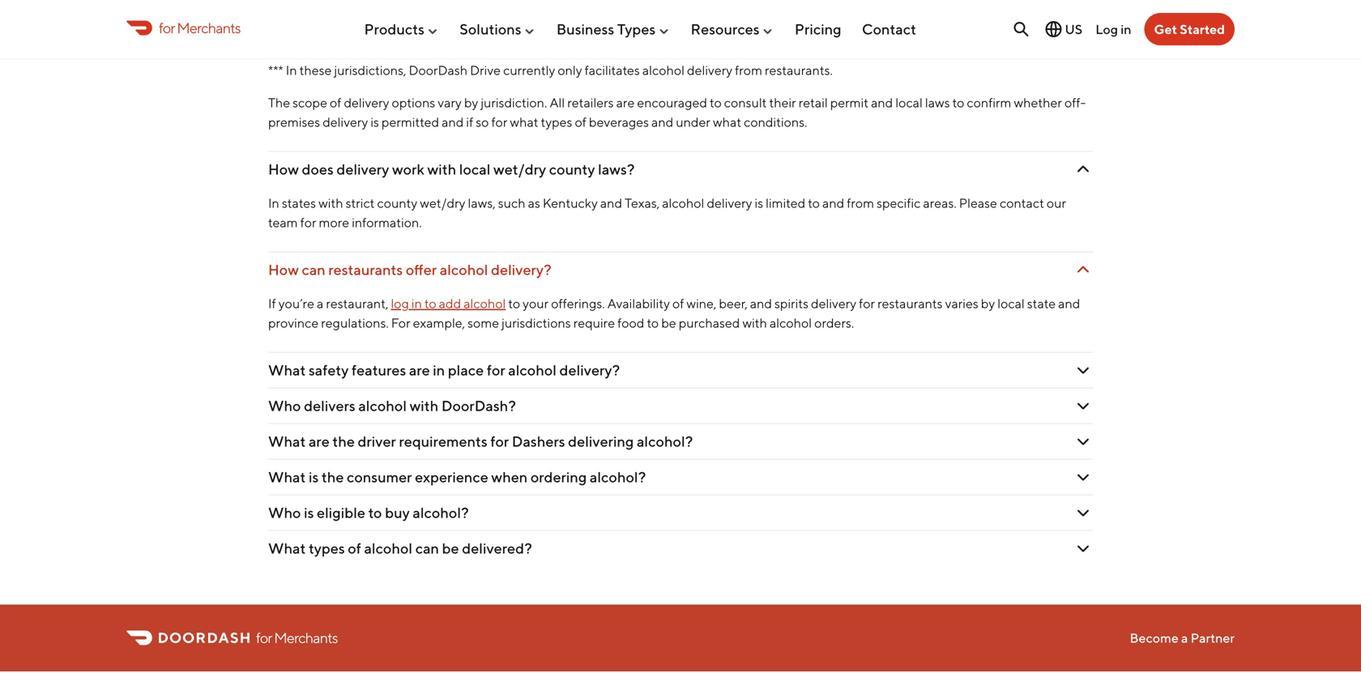 Task type: vqa. For each thing, say whether or not it's contained in the screenshot.
the topmost currently
yes



Task type: describe. For each thing, give the bounding box(es) containing it.
conditions.
[[744, 114, 807, 130]]

with up "requirements"
[[410, 397, 439, 414]]

local inside the scope of delivery options vary by jurisdiction. all retailers are encouraged to consult their retail permit and local laws to confirm whether off- premises delivery is permitted and if so for what types of beverages and under what conditions.
[[896, 95, 923, 110]]

to inside in states with strict county wet/dry laws, such as kentucky and texas, alcohol delivery is limited to and from specific areas. please contact our team for more information.
[[808, 195, 820, 211]]

you're
[[279, 296, 314, 311]]

delivers
[[304, 397, 356, 414]]

ordering
[[531, 468, 587, 486]]

scope
[[293, 95, 327, 110]]

0 vertical spatial wet/dry
[[494, 160, 546, 178]]

1 vertical spatial does
[[302, 160, 334, 178]]

1 vertical spatial types
[[309, 540, 345, 557]]

dashers
[[512, 433, 565, 450]]

products link
[[364, 14, 439, 44]]

0 vertical spatial currently
[[548, 43, 600, 58]]

0 vertical spatial restaurants.
[[777, 43, 845, 58]]

to left consult
[[710, 95, 722, 110]]

the for consumer
[[322, 468, 344, 486]]

1 vertical spatial can
[[415, 540, 439, 557]]

alcohol down buy
[[364, 540, 413, 557]]

specific
[[877, 195, 921, 211]]

solutions link
[[460, 14, 536, 44]]

1 vertical spatial in
[[412, 296, 422, 311]]

1 vertical spatial be
[[442, 540, 459, 557]]

what for what types of alcohol can be delivered?
[[268, 540, 306, 557]]

1 vertical spatial from
[[735, 62, 763, 78]]

get started button
[[1145, 13, 1235, 45]]

for inside the to your offerings. availability of wine, beer, and spirits delivery for restaurants varies by local state and province regulations. for example, some jurisdictions require food to be purchased with alcohol orders.
[[859, 296, 875, 311]]

to left your
[[508, 296, 520, 311]]

vary
[[438, 95, 462, 110]]

state
[[1027, 296, 1056, 311]]

kentucky
[[543, 195, 598, 211]]

delivery inside in states with strict county wet/dry laws, such as kentucky and texas, alcohol delivery is limited to and from specific areas. please contact our team for more information.
[[707, 195, 752, 211]]

get
[[1154, 21, 1177, 37]]

1 vertical spatial are
[[409, 361, 430, 379]]

laws
[[925, 95, 950, 110]]

***
[[268, 62, 283, 78]]

chevron down image for for
[[1074, 361, 1093, 380]]

food
[[618, 315, 645, 331]]

when
[[491, 468, 528, 486]]

log in
[[1096, 21, 1132, 37]]

become
[[1130, 630, 1179, 646]]

doordash?
[[442, 397, 516, 414]]

spirits
[[775, 296, 809, 311]]

pricing
[[795, 20, 842, 38]]

permit
[[830, 95, 869, 110]]

are inside the scope of delivery options vary by jurisdiction. all retailers are encouraged to consult their retail permit and local laws to confirm whether off- premises delivery is permitted and if so for what types of beverages and under what conditions.
[[616, 95, 635, 110]]

become a partner
[[1130, 630, 1235, 646]]

0 horizontal spatial can
[[302, 261, 326, 278]]

offer
[[406, 261, 437, 278]]

features
[[352, 361, 406, 379]]

chevron down image for delivered?
[[1074, 539, 1093, 558]]

business types link
[[557, 14, 670, 44]]

driver
[[358, 433, 396, 450]]

jurisdictions,
[[334, 62, 406, 78]]

australia:
[[314, 10, 368, 26]]

information.
[[352, 215, 422, 230]]

2 vertical spatial are
[[309, 433, 330, 450]]

and right state
[[1058, 296, 1080, 311]]

for merchants link
[[126, 17, 240, 39]]

1 horizontal spatial in
[[433, 361, 445, 379]]

alcohol down the features
[[358, 397, 407, 414]]

your
[[523, 296, 549, 311]]

who delivers alcohol with doordash?
[[268, 397, 516, 414]]

of down retailers
[[575, 114, 587, 130]]

0 vertical spatial merchants
[[177, 19, 240, 36]]

and right permit
[[871, 95, 893, 110]]

not
[[526, 43, 546, 58]]

experience
[[415, 468, 488, 486]]

victoria
[[579, 10, 623, 26]]

if
[[466, 114, 473, 130]]

chevron down image for who is eligible to buy alcohol?
[[1074, 503, 1093, 523]]

laws,
[[468, 195, 496, 211]]

and down encouraged
[[652, 114, 674, 130]]

in australia: new south wales, queensland, and victoria
[[301, 10, 623, 26]]

in inside in states with strict county wet/dry laws, such as kentucky and texas, alcohol delivery is limited to and from specific areas. please contact our team for more information.
[[268, 195, 279, 211]]

how for how can restaurants offer alcohol delivery?
[[268, 261, 299, 278]]

for inside in states with strict county wet/dry laws, such as kentucky and texas, alcohol delivery is limited to and from specific areas. please contact our team for more information.
[[300, 215, 316, 230]]

some
[[468, 315, 499, 331]]

jurisdictions inside ** in these jurisdictions doordash drive does not currently facilitate alcohol delivery from restaurants. *** in these jurisdictions, doordash drive currently only facilitates alcohol delivery from restaurants.
[[329, 43, 398, 58]]

what for what safety features are in place for alcohol delivery?
[[268, 361, 306, 379]]

offerings.
[[551, 296, 605, 311]]

alcohol up encouraged
[[642, 62, 685, 78]]

alcohol up "some"
[[464, 296, 506, 311]]

premises
[[268, 114, 320, 130]]

consult
[[724, 95, 767, 110]]

requirements
[[399, 433, 488, 450]]

how does delivery work with local wet/dry county laws?
[[268, 160, 635, 178]]

alcohol inside in states with strict county wet/dry laws, such as kentucky and texas, alcohol delivery is limited to and from specific areas. please contact our team for more information.
[[662, 195, 705, 211]]

be inside the to your offerings. availability of wine, beer, and spirits delivery for restaurants varies by local state and province regulations. for example, some jurisdictions require food to be purchased with alcohol orders.
[[661, 315, 676, 331]]

types inside the scope of delivery options vary by jurisdiction. all retailers are encouraged to consult their retail permit and local laws to confirm whether off- premises delivery is permitted and if so for what types of beverages and under what conditions.
[[541, 114, 572, 130]]

0 vertical spatial drive
[[462, 43, 493, 58]]

types
[[617, 20, 656, 38]]

team
[[268, 215, 298, 230]]

2 what from the left
[[713, 114, 742, 130]]

is up eligible
[[309, 468, 319, 486]]

consumer
[[347, 468, 412, 486]]

how for how does delivery work with local wet/dry county laws?
[[268, 160, 299, 178]]

1 what from the left
[[510, 114, 539, 130]]

1 vertical spatial doordash
[[409, 62, 468, 78]]

safety
[[309, 361, 349, 379]]

who for who is eligible to buy alcohol?
[[268, 504, 301, 521]]

is inside the scope of delivery options vary by jurisdiction. all retailers are encouraged to consult their retail permit and local laws to confirm whether off- premises delivery is permitted and if so for what types of beverages and under what conditions.
[[371, 114, 379, 130]]

in right ***
[[286, 62, 297, 78]]

as
[[528, 195, 540, 211]]

province
[[268, 315, 319, 331]]

if
[[268, 296, 276, 311]]

resources
[[691, 20, 760, 38]]

1 chevron down image from the top
[[1074, 260, 1093, 280]]

purchased
[[679, 315, 740, 331]]

how can restaurants offer alcohol delivery?
[[268, 261, 552, 278]]

0 vertical spatial in
[[1121, 21, 1132, 37]]

0 horizontal spatial for merchants
[[159, 19, 240, 36]]

1 vertical spatial currently
[[503, 62, 555, 78]]

business
[[557, 20, 614, 38]]

what safety features are in place for alcohol delivery?
[[268, 361, 620, 379]]

by inside the scope of delivery options vary by jurisdiction. all retailers are encouraged to consult their retail permit and local laws to confirm whether off- premises delivery is permitted and if so for what types of beverages and under what conditions.
[[464, 95, 478, 110]]

contact link
[[862, 14, 916, 44]]

0 vertical spatial doordash
[[401, 43, 460, 58]]

more
[[319, 215, 349, 230]]

1 vertical spatial a
[[1182, 630, 1188, 646]]

and left texas,
[[600, 195, 622, 211]]

chevron down image for ordering
[[1074, 468, 1093, 487]]

0 horizontal spatial local
[[459, 160, 491, 178]]

to your offerings. availability of wine, beer, and spirits delivery for restaurants varies by local state and province regulations. for example, some jurisdictions require food to be purchased with alcohol orders.
[[268, 296, 1080, 331]]

what types of alcohol can be delivered?
[[268, 540, 532, 557]]

jurisdictions inside the to your offerings. availability of wine, beer, and spirits delivery for restaurants varies by local state and province regulations. for example, some jurisdictions require food to be purchased with alcohol orders.
[[502, 315, 571, 331]]

availability
[[607, 296, 670, 311]]

products
[[364, 20, 425, 38]]

1 vertical spatial for merchants
[[256, 629, 338, 647]]

get started
[[1154, 21, 1225, 37]]

add
[[439, 296, 461, 311]]

by inside the to your offerings. availability of wine, beer, and spirits delivery for restaurants varies by local state and province regulations. for example, some jurisdictions require food to be purchased with alcohol orders.
[[981, 296, 995, 311]]

options
[[392, 95, 435, 110]]

of right scope
[[330, 95, 341, 110]]

with inside the to your offerings. availability of wine, beer, and spirits delivery for restaurants varies by local state and province regulations. for example, some jurisdictions require food to be purchased with alcohol orders.
[[743, 315, 767, 331]]

is inside in states with strict county wet/dry laws, such as kentucky and texas, alcohol delivery is limited to and from specific areas. please contact our team for more information.
[[755, 195, 763, 211]]

to left buy
[[368, 504, 382, 521]]

only
[[558, 62, 582, 78]]

0 vertical spatial restaurants
[[328, 261, 403, 278]]

work
[[392, 160, 425, 178]]

who for who delivers alcohol with doordash?
[[268, 397, 301, 414]]

county inside in states with strict county wet/dry laws, such as kentucky and texas, alcohol delivery is limited to and from specific areas. please contact our team for more information.
[[377, 195, 418, 211]]

chevron down image for how does delivery work with local wet/dry county laws?
[[1074, 160, 1093, 179]]

what for what are the driver requirements for dashers delivering alcohol?
[[268, 433, 306, 450]]

globe line image
[[1044, 19, 1064, 39]]



Task type: locate. For each thing, give the bounding box(es) containing it.
alcohol inside the to your offerings. availability of wine, beer, and spirits delivery for restaurants varies by local state and province regulations. for example, some jurisdictions require food to be purchased with alcohol orders.
[[770, 315, 812, 331]]

varies
[[945, 296, 979, 311]]

1 vertical spatial restaurants.
[[765, 62, 833, 78]]

queensland,
[[478, 10, 552, 26]]

does up states
[[302, 160, 334, 178]]

to right food
[[647, 315, 659, 331]]

who
[[268, 397, 301, 414], [268, 504, 301, 521]]

local
[[896, 95, 923, 110], [459, 160, 491, 178], [998, 296, 1025, 311]]

with inside in states with strict county wet/dry laws, such as kentucky and texas, alcohol delivery is limited to and from specific areas. please contact our team for more information.
[[319, 195, 343, 211]]

2 vertical spatial in
[[433, 361, 445, 379]]

limited
[[766, 195, 806, 211]]

0 horizontal spatial are
[[309, 433, 330, 450]]

1 horizontal spatial local
[[896, 95, 923, 110]]

doordash up vary
[[409, 62, 468, 78]]

2 how from the top
[[268, 261, 299, 278]]

business types
[[557, 20, 656, 38]]

0 vertical spatial by
[[464, 95, 478, 110]]

how up states
[[268, 160, 299, 178]]

jurisdictions up jurisdictions,
[[329, 43, 398, 58]]

0 horizontal spatial delivery?
[[491, 261, 552, 278]]

0 vertical spatial are
[[616, 95, 635, 110]]

1 vertical spatial wet/dry
[[420, 195, 466, 211]]

1 how from the top
[[268, 160, 299, 178]]

from left the specific
[[847, 195, 874, 211]]

with down beer,
[[743, 315, 767, 331]]

jurisdictions
[[329, 43, 398, 58], [502, 315, 571, 331]]

from inside in states with strict county wet/dry laws, such as kentucky and texas, alcohol delivery is limited to and from specific areas. please contact our team for more information.
[[847, 195, 874, 211]]

of
[[330, 95, 341, 110], [575, 114, 587, 130], [673, 296, 684, 311], [348, 540, 361, 557]]

be left delivered?
[[442, 540, 459, 557]]

does left not
[[495, 43, 524, 58]]

off-
[[1065, 95, 1086, 110]]

0 vertical spatial be
[[661, 315, 676, 331]]

wet/dry up such
[[494, 160, 546, 178]]

laws?
[[598, 160, 635, 178]]

local up laws,
[[459, 160, 491, 178]]

restaurants up the restaurant,
[[328, 261, 403, 278]]

1 vertical spatial by
[[981, 296, 995, 311]]

and left "if"
[[442, 114, 464, 130]]

all
[[550, 95, 565, 110]]

delivery inside the to your offerings. availability of wine, beer, and spirits delivery for restaurants varies by local state and province regulations. for example, some jurisdictions require food to be purchased with alcohol orders.
[[811, 296, 857, 311]]

chevron down image
[[1074, 260, 1093, 280], [1074, 361, 1093, 380], [1074, 468, 1093, 487], [1074, 539, 1093, 558]]

0 horizontal spatial does
[[302, 160, 334, 178]]

4 chevron down image from the top
[[1074, 539, 1093, 558]]

areas.
[[923, 195, 957, 211]]

1 horizontal spatial jurisdictions
[[502, 315, 571, 331]]

confirm
[[967, 95, 1012, 110]]

1 horizontal spatial merchants
[[274, 629, 338, 647]]

of left 'wine,'
[[673, 296, 684, 311]]

2 vertical spatial alcohol?
[[413, 504, 469, 521]]

facilitate
[[603, 43, 652, 58]]

1 horizontal spatial does
[[495, 43, 524, 58]]

under
[[676, 114, 711, 130]]

3 chevron down image from the top
[[1074, 432, 1093, 451]]

1 horizontal spatial county
[[549, 160, 595, 178]]

chevron down image
[[1074, 160, 1093, 179], [1074, 396, 1093, 416], [1074, 432, 1093, 451], [1074, 503, 1093, 523]]

who left eligible
[[268, 504, 301, 521]]

1 what from the top
[[268, 361, 306, 379]]

for inside the scope of delivery options vary by jurisdiction. all retailers are encouraged to consult their retail permit and local laws to confirm whether off- premises delivery is permitted and if so for what types of beverages and under what conditions.
[[491, 114, 508, 130]]

2 horizontal spatial local
[[998, 296, 1025, 311]]

chevron down image for who delivers alcohol with doordash?
[[1074, 396, 1093, 416]]

and right beer,
[[750, 296, 772, 311]]

the for driver
[[333, 433, 355, 450]]

jurisdiction.
[[481, 95, 547, 110]]

county up information.
[[377, 195, 418, 211]]

0 horizontal spatial jurisdictions
[[329, 43, 398, 58]]

restaurants. up "retail"
[[765, 62, 833, 78]]

wales,
[[437, 10, 475, 26]]

1 horizontal spatial what
[[713, 114, 742, 130]]

1 horizontal spatial by
[[981, 296, 995, 311]]

a left partner
[[1182, 630, 1188, 646]]

restaurants inside the to your offerings. availability of wine, beer, and spirits delivery for restaurants varies by local state and province regulations. for example, some jurisdictions require food to be purchased with alcohol orders.
[[878, 296, 943, 311]]

in left australia:
[[301, 10, 312, 26]]

beverages
[[589, 114, 649, 130]]

1 horizontal spatial types
[[541, 114, 572, 130]]

currently up only
[[548, 43, 600, 58]]

to left "add"
[[425, 296, 436, 311]]

local inside the to your offerings. availability of wine, beer, and spirits delivery for restaurants varies by local state and province regulations. for example, some jurisdictions require food to be purchased with alcohol orders.
[[998, 296, 1025, 311]]

is left limited
[[755, 195, 763, 211]]

if you're a restaurant, log in to add alcohol
[[268, 296, 506, 311]]

local left state
[[998, 296, 1025, 311]]

restaurants.
[[777, 43, 845, 58], [765, 62, 833, 78]]

jurisdictions down your
[[502, 315, 571, 331]]

delivered?
[[462, 540, 532, 557]]

4 chevron down image from the top
[[1074, 503, 1093, 523]]

** in these jurisdictions doordash drive does not currently facilitate alcohol delivery from restaurants. *** in these jurisdictions, doordash drive currently only facilitates alcohol delivery from restaurants.
[[268, 43, 845, 78]]

2 chevron down image from the top
[[1074, 396, 1093, 416]]

of inside the to your offerings. availability of wine, beer, and spirits delivery for restaurants varies by local state and province regulations. for example, some jurisdictions require food to be purchased with alcohol orders.
[[673, 296, 684, 311]]

chevron down image for what are the driver requirements for dashers delivering alcohol?
[[1074, 432, 1093, 451]]

alcohol
[[655, 43, 697, 58], [642, 62, 685, 78], [662, 195, 705, 211], [440, 261, 488, 278], [464, 296, 506, 311], [770, 315, 812, 331], [508, 361, 557, 379], [358, 397, 407, 414], [364, 540, 413, 557]]

for merchants
[[159, 19, 240, 36], [256, 629, 338, 647]]

1 vertical spatial local
[[459, 160, 491, 178]]

be down availability on the left of the page
[[661, 315, 676, 331]]

types
[[541, 114, 572, 130], [309, 540, 345, 557]]

alcohol down "types"
[[655, 43, 697, 58]]

alcohol right texas,
[[662, 195, 705, 211]]

1 vertical spatial merchants
[[274, 629, 338, 647]]

with right work
[[428, 160, 456, 178]]

0 vertical spatial who
[[268, 397, 301, 414]]

log
[[391, 296, 409, 311]]

doordash down south
[[401, 43, 460, 58]]

in up team on the left of the page
[[268, 195, 279, 211]]

0 horizontal spatial county
[[377, 195, 418, 211]]

contact
[[862, 20, 916, 38]]

0 vertical spatial delivery?
[[491, 261, 552, 278]]

0 vertical spatial local
[[896, 95, 923, 110]]

0 vertical spatial the
[[333, 433, 355, 450]]

encouraged
[[637, 95, 707, 110]]

0 vertical spatial how
[[268, 160, 299, 178]]

who is eligible to buy alcohol?
[[268, 504, 469, 521]]

example,
[[413, 315, 465, 331]]

0 horizontal spatial be
[[442, 540, 459, 557]]

2 horizontal spatial are
[[616, 95, 635, 110]]

contact
[[1000, 195, 1044, 211]]

0 vertical spatial a
[[317, 296, 324, 311]]

county up kentucky
[[549, 160, 595, 178]]

1 vertical spatial who
[[268, 504, 301, 521]]

wet/dry
[[494, 160, 546, 178], [420, 195, 466, 211]]

3 chevron down image from the top
[[1074, 468, 1093, 487]]

retailers
[[567, 95, 614, 110]]

0 horizontal spatial by
[[464, 95, 478, 110]]

1 horizontal spatial are
[[409, 361, 430, 379]]

delivery?
[[491, 261, 552, 278], [560, 361, 620, 379]]

2 vertical spatial from
[[847, 195, 874, 211]]

to right limited
[[808, 195, 820, 211]]

drive
[[462, 43, 493, 58], [470, 62, 501, 78]]

0 horizontal spatial a
[[317, 296, 324, 311]]

log in to add alcohol link
[[391, 296, 506, 311]]

for
[[159, 19, 175, 36], [491, 114, 508, 130], [300, 215, 316, 230], [859, 296, 875, 311], [487, 361, 505, 379], [491, 433, 509, 450], [256, 629, 272, 647]]

is left eligible
[[304, 504, 314, 521]]

2 chevron down image from the top
[[1074, 361, 1093, 380]]

buy
[[385, 504, 410, 521]]

orders.
[[815, 315, 854, 331]]

alcohol? down experience
[[413, 504, 469, 521]]

types down all
[[541, 114, 572, 130]]

2 horizontal spatial in
[[1121, 21, 1132, 37]]

3 what from the top
[[268, 468, 306, 486]]

0 vertical spatial for merchants
[[159, 19, 240, 36]]

currently down not
[[503, 62, 555, 78]]

0 vertical spatial can
[[302, 261, 326, 278]]

0 horizontal spatial restaurants
[[328, 261, 403, 278]]

does inside ** in these jurisdictions doordash drive does not currently facilitate alcohol delivery from restaurants. *** in these jurisdictions, doordash drive currently only facilitates alcohol delivery from restaurants.
[[495, 43, 524, 58]]

are right the features
[[409, 361, 430, 379]]

2 who from the top
[[268, 504, 301, 521]]

1 horizontal spatial wet/dry
[[494, 160, 546, 178]]

regulations.
[[321, 315, 389, 331]]

is left permitted
[[371, 114, 379, 130]]

alcohol up doordash? at the left of page
[[508, 361, 557, 379]]

new
[[370, 10, 397, 26]]

in right '**'
[[281, 43, 292, 58]]

what are the driver requirements for dashers delivering alcohol?
[[268, 433, 693, 450]]

in states with strict county wet/dry laws, such as kentucky and texas, alcohol delivery is limited to and from specific areas. please contact our team for more information.
[[268, 195, 1066, 230]]

0 vertical spatial does
[[495, 43, 524, 58]]

doordash
[[401, 43, 460, 58], [409, 62, 468, 78]]

by up "if"
[[464, 95, 478, 110]]

please
[[959, 195, 997, 211]]

wet/dry down how does delivery work with local wet/dry county laws?
[[420, 195, 466, 211]]

0 horizontal spatial types
[[309, 540, 345, 557]]

alcohol? down delivering
[[590, 468, 646, 486]]

0 vertical spatial these
[[294, 43, 327, 58]]

such
[[498, 195, 526, 211]]

2 vertical spatial local
[[998, 296, 1025, 311]]

0 horizontal spatial what
[[510, 114, 539, 130]]

1 chevron down image from the top
[[1074, 160, 1093, 179]]

a right the you're
[[317, 296, 324, 311]]

whether
[[1014, 95, 1062, 110]]

alcohol up "add"
[[440, 261, 488, 278]]

and right limited
[[823, 195, 845, 211]]

by right varies
[[981, 296, 995, 311]]

in
[[301, 10, 312, 26], [281, 43, 292, 58], [286, 62, 297, 78], [268, 195, 279, 211]]

from up consult
[[735, 62, 763, 78]]

place
[[448, 361, 484, 379]]

of down eligible
[[348, 540, 361, 557]]

these
[[294, 43, 327, 58], [300, 62, 332, 78]]

1 vertical spatial jurisdictions
[[502, 315, 571, 331]]

solutions
[[460, 20, 522, 38]]

currently
[[548, 43, 600, 58], [503, 62, 555, 78]]

what down consult
[[713, 114, 742, 130]]

4 what from the top
[[268, 540, 306, 557]]

to right laws
[[953, 95, 965, 110]]

texas,
[[625, 195, 660, 211]]

restaurants. down pricing on the right of the page
[[777, 43, 845, 58]]

log in link
[[1096, 21, 1132, 37]]

the scope of delivery options vary by jurisdiction. all retailers are encouraged to consult their retail permit and local laws to confirm whether off- premises delivery is permitted and if so for what types of beverages and under what conditions.
[[268, 95, 1086, 130]]

merchants
[[177, 19, 240, 36], [274, 629, 338, 647]]

0 vertical spatial types
[[541, 114, 572, 130]]

what for what is the consumer experience when ordering alcohol?
[[268, 468, 306, 486]]

these right '**'
[[294, 43, 327, 58]]

retail
[[799, 95, 828, 110]]

wet/dry inside in states with strict county wet/dry laws, such as kentucky and texas, alcohol delivery is limited to and from specific areas. please contact our team for more information.
[[420, 195, 466, 211]]

1 horizontal spatial for merchants
[[256, 629, 338, 647]]

require
[[574, 315, 615, 331]]

1 vertical spatial restaurants
[[878, 296, 943, 311]]

south
[[400, 10, 434, 26]]

1 horizontal spatial can
[[415, 540, 439, 557]]

types down eligible
[[309, 540, 345, 557]]

how up if
[[268, 261, 299, 278]]

0 horizontal spatial merchants
[[177, 19, 240, 36]]

restaurants left varies
[[878, 296, 943, 311]]

0 horizontal spatial in
[[412, 296, 422, 311]]

alcohol? right delivering
[[637, 433, 693, 450]]

facilitates
[[585, 62, 640, 78]]

can down "who is eligible to buy alcohol?"
[[415, 540, 439, 557]]

the left driver in the bottom left of the page
[[333, 433, 355, 450]]

log
[[1096, 21, 1118, 37]]

1 vertical spatial delivery?
[[560, 361, 620, 379]]

who left the delivers
[[268, 397, 301, 414]]

1 horizontal spatial restaurants
[[878, 296, 943, 311]]

1 vertical spatial these
[[300, 62, 332, 78]]

1 horizontal spatial be
[[661, 315, 676, 331]]

1 who from the top
[[268, 397, 301, 414]]

1 vertical spatial the
[[322, 468, 344, 486]]

by
[[464, 95, 478, 110], [981, 296, 995, 311]]

alcohol down spirits
[[770, 315, 812, 331]]

what down jurisdiction.
[[510, 114, 539, 130]]

restaurants
[[328, 261, 403, 278], [878, 296, 943, 311]]

0 vertical spatial alcohol?
[[637, 433, 693, 450]]

1 vertical spatial how
[[268, 261, 299, 278]]

1 horizontal spatial a
[[1182, 630, 1188, 646]]

what
[[268, 361, 306, 379], [268, 433, 306, 450], [268, 468, 306, 486], [268, 540, 306, 557]]

2 what from the top
[[268, 433, 306, 450]]

and left victoria
[[554, 10, 576, 26]]

with up more
[[319, 195, 343, 211]]

strict
[[346, 195, 375, 211]]

the
[[268, 95, 290, 110]]

can up the you're
[[302, 261, 326, 278]]

so
[[476, 114, 489, 130]]

are up the beverages
[[616, 95, 635, 110]]

the up eligible
[[322, 468, 344, 486]]

0 vertical spatial from
[[747, 43, 775, 58]]

1 horizontal spatial delivery?
[[560, 361, 620, 379]]

delivery? down require
[[560, 361, 620, 379]]

our
[[1047, 195, 1066, 211]]

does
[[495, 43, 524, 58], [302, 160, 334, 178]]

eligible
[[317, 504, 365, 521]]

these up scope
[[300, 62, 332, 78]]

1 vertical spatial county
[[377, 195, 418, 211]]

1 vertical spatial drive
[[470, 62, 501, 78]]

delivery? up your
[[491, 261, 552, 278]]

0 horizontal spatial wet/dry
[[420, 195, 466, 211]]

1 vertical spatial alcohol?
[[590, 468, 646, 486]]

0 vertical spatial county
[[549, 160, 595, 178]]

are down the delivers
[[309, 433, 330, 450]]

permitted
[[382, 114, 439, 130]]

0 vertical spatial jurisdictions
[[329, 43, 398, 58]]

become a partner link
[[1130, 630, 1235, 646]]

from down resources
[[747, 43, 775, 58]]

local left laws
[[896, 95, 923, 110]]



